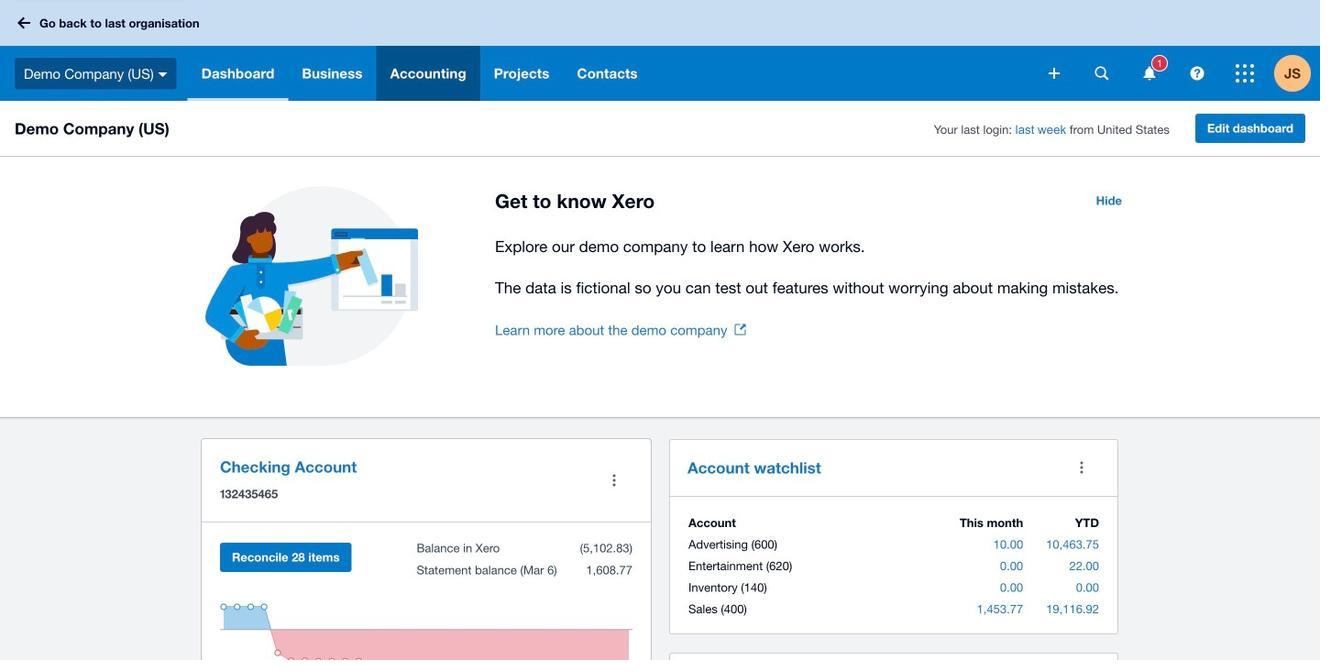 Task type: describe. For each thing, give the bounding box(es) containing it.
2 horizontal spatial svg image
[[1236, 64, 1254, 83]]

intro banner body element
[[495, 234, 1133, 301]]



Task type: vqa. For each thing, say whether or not it's contained in the screenshot.
"30" at the left
no



Task type: locate. For each thing, give the bounding box(es) containing it.
svg image
[[17, 17, 30, 29], [1144, 66, 1156, 80], [1191, 66, 1204, 80], [1049, 68, 1060, 79]]

manage menu toggle image
[[596, 462, 633, 499]]

1 horizontal spatial svg image
[[1095, 66, 1109, 80]]

0 horizontal spatial svg image
[[158, 72, 168, 77]]

svg image
[[1236, 64, 1254, 83], [1095, 66, 1109, 80], [158, 72, 168, 77]]

banner
[[0, 0, 1320, 101]]



